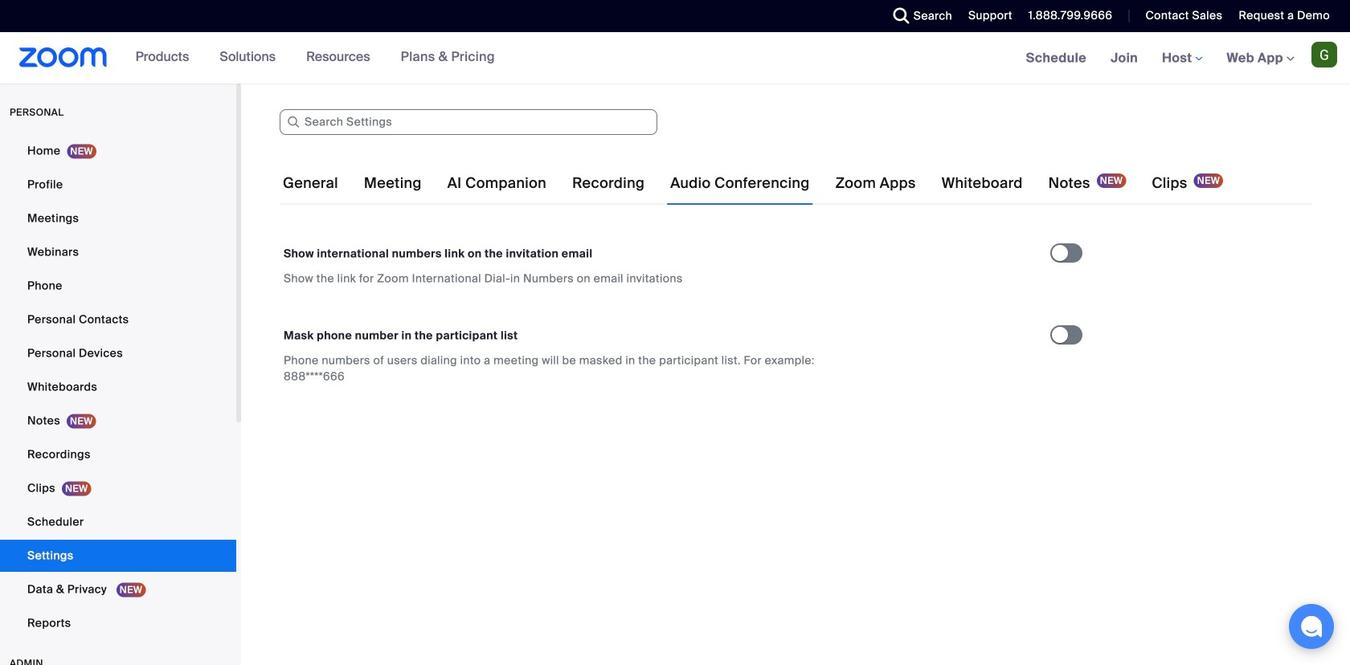 Task type: vqa. For each thing, say whether or not it's contained in the screenshot.
right icon to the middle
no



Task type: describe. For each thing, give the bounding box(es) containing it.
zoom logo image
[[19, 47, 107, 68]]



Task type: locate. For each thing, give the bounding box(es) containing it.
banner
[[0, 32, 1351, 85]]

meetings navigation
[[1014, 32, 1351, 85]]

open chat image
[[1301, 616, 1323, 638]]

profile picture image
[[1312, 42, 1338, 68]]

personal menu menu
[[0, 135, 236, 642]]

tabs of my account settings page tab list
[[280, 161, 1227, 206]]

product information navigation
[[124, 32, 507, 84]]

Search Settings text field
[[280, 109, 658, 135]]



